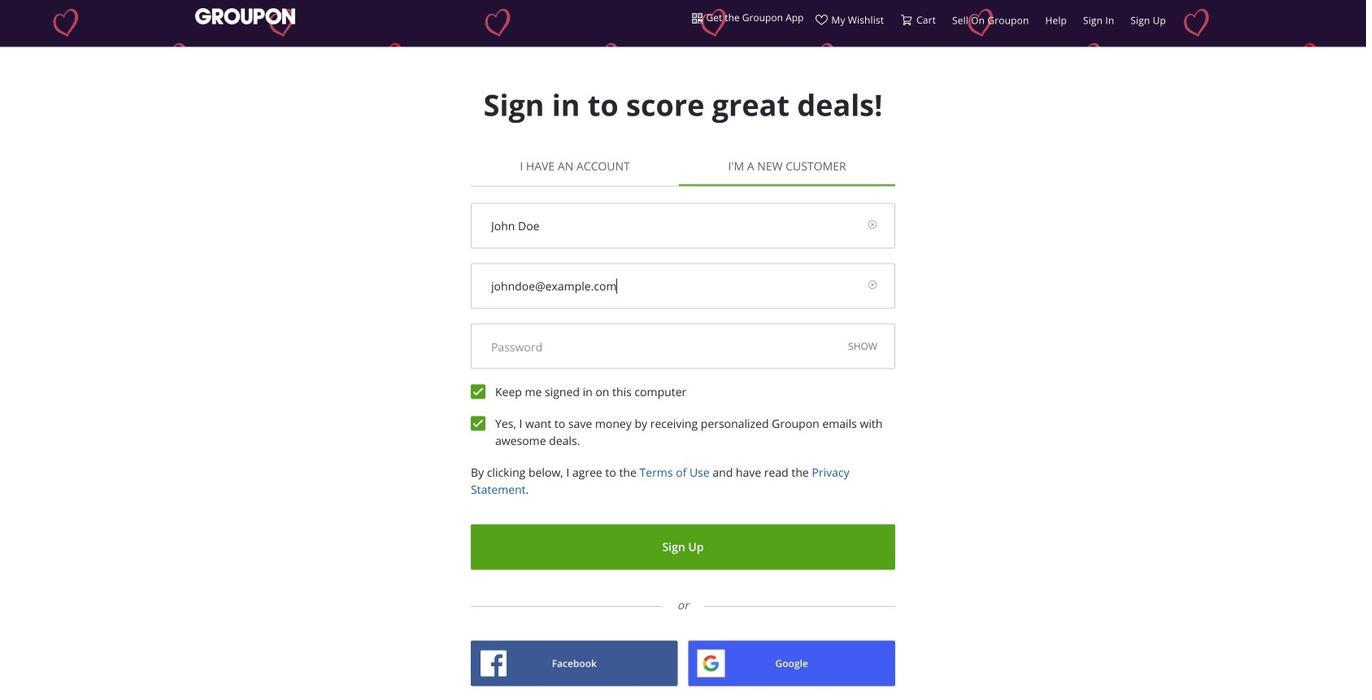 Task type: describe. For each thing, give the bounding box(es) containing it.
Password password field
[[491, 334, 844, 358]]

groupon image
[[195, 7, 295, 26]]

Full name text field
[[491, 214, 863, 238]]



Task type: vqa. For each thing, say whether or not it's contained in the screenshot.
'email' email field
yes



Task type: locate. For each thing, give the bounding box(es) containing it.
1 tab from the left
[[471, 147, 679, 186]]

tab list
[[471, 147, 896, 187]]

email email field
[[491, 274, 863, 298]]

2 tab from the left
[[679, 147, 896, 186]]

tab
[[471, 147, 679, 186], [679, 147, 896, 186]]



